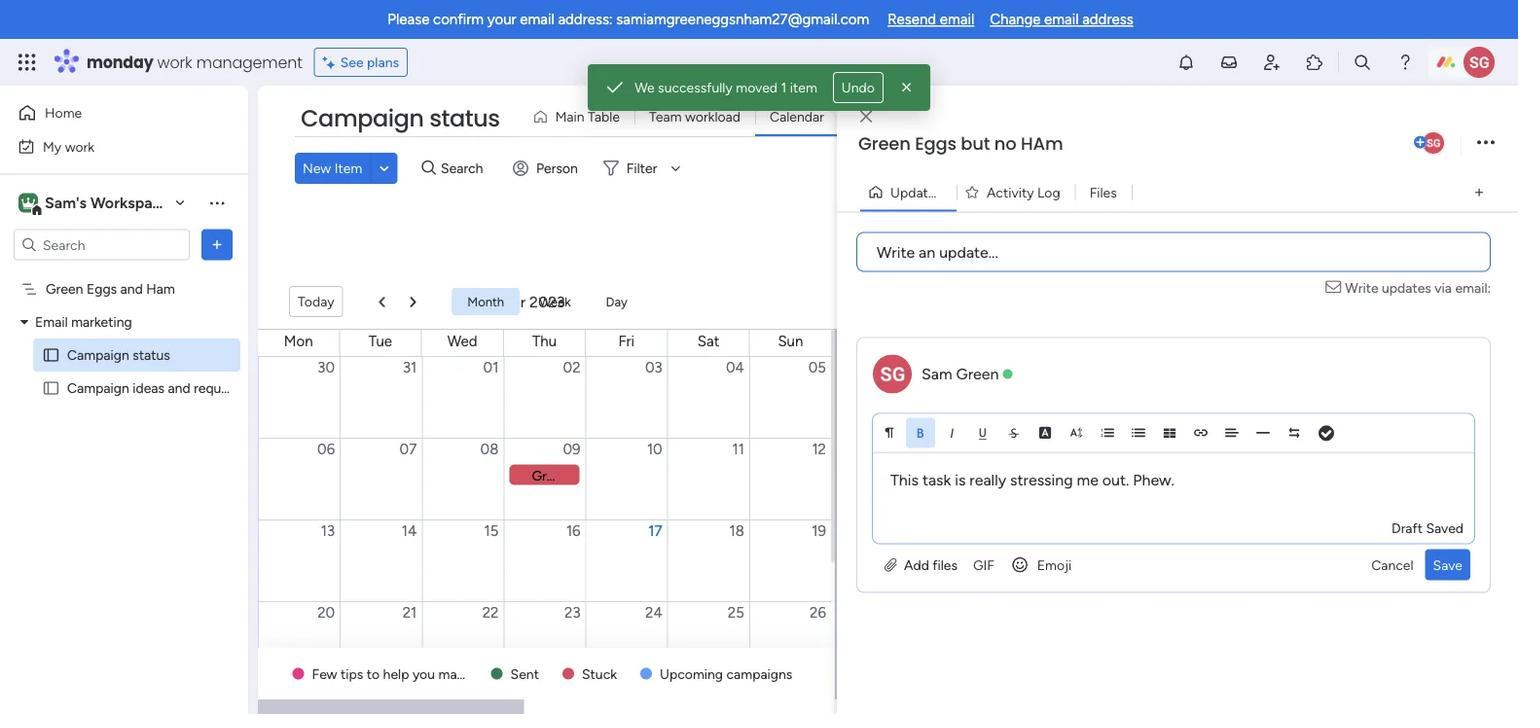 Task type: describe. For each thing, give the bounding box(es) containing it.
﻿phew.
[[1133, 471, 1175, 489]]

change email address link
[[990, 11, 1133, 28]]

log
[[1037, 184, 1060, 200]]

home button
[[12, 97, 209, 128]]

week link
[[524, 288, 586, 315]]

email for change email address
[[1044, 11, 1079, 28]]

1. numbers image
[[1101, 426, 1114, 439]]

new
[[303, 160, 331, 177]]

add files
[[901, 557, 958, 573]]

dapulse addbtn image
[[1414, 136, 1427, 149]]

out.
[[1102, 471, 1129, 489]]

2 list arrow image from the left
[[410, 296, 416, 308]]

team
[[649, 109, 682, 125]]

sam's workspace
[[45, 194, 169, 212]]

/
[[945, 184, 951, 200]]

work for my
[[65, 138, 95, 155]]

workspace
[[90, 194, 169, 212]]

apps image
[[1305, 53, 1324, 72]]

link image
[[1194, 426, 1208, 439]]

my work button
[[12, 131, 209, 162]]

my
[[43, 138, 62, 155]]

sam green
[[922, 365, 999, 383]]

team workload button
[[634, 101, 755, 132]]

1 email from the left
[[520, 11, 554, 28]]

wed
[[447, 333, 477, 350]]

search everything image
[[1353, 53, 1372, 72]]

resend email
[[888, 11, 974, 28]]

person
[[536, 160, 578, 177]]

options image
[[207, 235, 227, 254]]

upcoming campaigns
[[660, 666, 793, 682]]

week
[[539, 294, 571, 309]]

calendar button
[[755, 101, 839, 132]]

underline image
[[976, 426, 990, 439]]

team workload
[[649, 109, 741, 125]]

align image
[[1225, 426, 1239, 439]]

options image
[[1477, 130, 1495, 156]]

strikethrough image
[[1007, 426, 1021, 439]]

files button
[[1075, 177, 1132, 208]]

add
[[904, 557, 929, 573]]

2023
[[529, 292, 565, 311]]

really
[[970, 471, 1006, 489]]

emoji button
[[1002, 549, 1079, 580]]

change
[[990, 11, 1041, 28]]

monday work management
[[87, 51, 302, 73]]

day link
[[590, 288, 643, 315]]

cancel button
[[1364, 549, 1421, 580]]

rtl ltr image
[[1287, 426, 1301, 439]]

main
[[555, 109, 584, 125]]

email for resend email
[[940, 11, 974, 28]]

confirm
[[433, 11, 484, 28]]

Green Eggs but no HAm field
[[853, 131, 1410, 157]]

my work
[[43, 138, 95, 155]]

line image
[[1256, 426, 1270, 439]]

stuck
[[582, 666, 617, 682]]

month
[[467, 294, 504, 309]]

plans
[[367, 54, 399, 71]]

green for green eggs but no ham
[[858, 131, 911, 156]]

files
[[1090, 184, 1117, 200]]

workspace image
[[21, 192, 35, 214]]

gif button
[[965, 549, 1002, 580]]

undo button
[[833, 72, 883, 103]]

dapulse drag 2 image
[[840, 379, 846, 400]]

cancel
[[1371, 557, 1414, 573]]

sam's workspace button
[[14, 186, 194, 219]]

we
[[635, 79, 655, 96]]

email
[[35, 314, 68, 330]]

Campaign status field
[[296, 102, 505, 135]]

caret down image
[[20, 315, 28, 329]]

via
[[1435, 280, 1452, 296]]

eggs for and
[[87, 281, 117, 297]]

today button
[[289, 286, 343, 317]]

checklist image
[[1319, 427, 1334, 440]]

calendar
[[770, 109, 824, 125]]

day
[[606, 294, 628, 309]]

undo
[[842, 79, 875, 96]]

address
[[1082, 11, 1133, 28]]

sat
[[698, 333, 719, 350]]

activity
[[987, 184, 1034, 200]]

item
[[334, 160, 362, 177]]

table image
[[1163, 426, 1177, 439]]

angle down image
[[380, 161, 389, 176]]

eggs for but
[[915, 131, 956, 156]]

save button
[[1425, 549, 1470, 580]]

notifications image
[[1177, 53, 1196, 72]]

write an update... button
[[856, 232, 1491, 272]]

mon
[[284, 333, 313, 350]]

ham
[[146, 281, 175, 297]]

size image
[[1069, 426, 1083, 439]]

ham
[[1021, 131, 1063, 156]]

dapulse attachment image
[[885, 557, 897, 573]]

and for eggs
[[120, 281, 143, 297]]

1 horizontal spatial sam green image
[[1464, 47, 1495, 78]]

draft saved
[[1392, 520, 1464, 536]]

marketing
[[71, 314, 132, 330]]

and for ideas
[[168, 380, 190, 397]]

moved
[[736, 79, 778, 96]]

sun
[[778, 333, 803, 350]]

invite members image
[[1262, 53, 1282, 72]]

email marketing
[[35, 314, 132, 330]]

see plans
[[340, 54, 399, 71]]

tue
[[369, 333, 392, 350]]

activity log
[[987, 184, 1060, 200]]

new item
[[303, 160, 362, 177]]



Task type: locate. For each thing, give the bounding box(es) containing it.
management
[[196, 51, 302, 73]]

write updates via email:
[[1345, 280, 1491, 296]]

0 horizontal spatial eggs
[[87, 281, 117, 297]]

select product image
[[18, 53, 37, 72]]

green eggs and ham
[[46, 281, 175, 297]]

0 horizontal spatial work
[[65, 138, 95, 155]]

1 vertical spatial green
[[46, 281, 83, 297]]

0 vertical spatial and
[[120, 281, 143, 297]]

email right your
[[520, 11, 554, 28]]

workspace options image
[[207, 193, 227, 212]]

workspace image
[[18, 192, 38, 214]]

write for write an update...
[[877, 243, 915, 261]]

campaign for public board icon
[[67, 347, 129, 363]]

eggs left but
[[915, 131, 956, 156]]

public board image
[[42, 346, 60, 364]]

envelope o image
[[1326, 278, 1345, 298]]

1 vertical spatial sam green image
[[1421, 130, 1446, 156]]

workload
[[685, 109, 741, 125]]

please confirm your email address: samiamgreeneggsnham27@gmail.com
[[388, 11, 869, 28]]

write inside button
[[877, 243, 915, 261]]

successfully
[[658, 79, 733, 96]]

list box containing green eggs and ham
[[0, 269, 248, 668]]

inbox image
[[1219, 53, 1239, 72]]

updates
[[890, 184, 942, 200]]

&bull; bullets image
[[1132, 426, 1145, 439]]

1 horizontal spatial green
[[858, 131, 911, 156]]

2 horizontal spatial email
[[1044, 11, 1079, 28]]

activity log button
[[957, 177, 1075, 208]]

0 vertical spatial work
[[157, 51, 192, 73]]

green for green eggs and ham
[[46, 281, 83, 297]]

filter
[[627, 160, 657, 177]]

new item button
[[295, 153, 370, 184]]

italic image
[[945, 426, 959, 439]]

eggs inside field
[[915, 131, 956, 156]]

resend email link
[[888, 11, 974, 28]]

emoji
[[1037, 557, 1072, 573]]

workspace selection element
[[18, 191, 171, 217]]

0 horizontal spatial write
[[877, 243, 915, 261]]

and left ham
[[120, 281, 143, 297]]

1 vertical spatial 1
[[954, 184, 960, 200]]

main table button
[[525, 101, 634, 132]]

status inside campaign status field
[[429, 102, 500, 135]]

table
[[588, 109, 620, 125]]

campaign status inside field
[[301, 102, 500, 135]]

status up the search field
[[429, 102, 500, 135]]

0 horizontal spatial campaign status
[[67, 347, 170, 363]]

﻿this task is really stressing me out. ﻿phew.
[[890, 471, 1178, 489]]

list box
[[0, 269, 248, 668]]

﻿this
[[890, 471, 919, 489]]

see plans button
[[314, 48, 408, 77]]

alert containing we successfully moved 1 item
[[588, 64, 930, 111]]

save
[[1433, 557, 1463, 573]]

eggs up marketing
[[87, 281, 117, 297]]

1 right /
[[954, 184, 960, 200]]

gif
[[973, 557, 994, 573]]

and right ideas in the left bottom of the page
[[168, 380, 190, 397]]

list arrow image left month link
[[410, 296, 416, 308]]

write left 'an'
[[877, 243, 915, 261]]

1 list arrow image from the left
[[379, 296, 385, 308]]

0 vertical spatial write
[[877, 243, 915, 261]]

1 horizontal spatial write
[[1345, 280, 1379, 296]]

2 horizontal spatial green
[[956, 365, 999, 383]]

sam green image left options image
[[1421, 130, 1446, 156]]

sam green image
[[1464, 47, 1495, 78], [1421, 130, 1446, 156]]

Search in workspace field
[[41, 234, 163, 256]]

campaign ideas and requests
[[67, 380, 247, 397]]

0 vertical spatial status
[[429, 102, 500, 135]]

updates
[[1382, 280, 1431, 296]]

requests
[[194, 380, 247, 397]]

samiamgreeneggsnham27@gmail.com
[[616, 11, 869, 28]]

november 2023
[[452, 292, 565, 311]]

work right monday
[[157, 51, 192, 73]]

we successfully moved 1 item
[[635, 79, 817, 96]]

1 inside button
[[954, 184, 960, 200]]

saved
[[1426, 520, 1464, 536]]

status up ideas in the left bottom of the page
[[133, 347, 170, 363]]

update...
[[939, 243, 998, 261]]

address:
[[558, 11, 613, 28]]

0 horizontal spatial green
[[46, 281, 83, 297]]

1 horizontal spatial status
[[429, 102, 500, 135]]

task
[[922, 471, 951, 489]]

1 horizontal spatial email
[[940, 11, 974, 28]]

1 horizontal spatial eggs
[[915, 131, 956, 156]]

help image
[[1395, 53, 1415, 72]]

0 vertical spatial green
[[858, 131, 911, 156]]

0 horizontal spatial sam green image
[[1421, 130, 1446, 156]]

work right my
[[65, 138, 95, 155]]

v2 search image
[[422, 157, 436, 179]]

alert
[[588, 64, 930, 111]]

bold image
[[914, 426, 927, 439]]

email right resend
[[940, 11, 974, 28]]

home
[[45, 105, 82, 121]]

1 horizontal spatial and
[[168, 380, 190, 397]]

campaign status up angle down image
[[301, 102, 500, 135]]

0 vertical spatial 1
[[781, 79, 787, 96]]

list arrow image up tue
[[379, 296, 385, 308]]

write left updates on the top right of page
[[1345, 280, 1379, 296]]

text color image
[[1038, 426, 1052, 439]]

list arrow image
[[379, 296, 385, 308], [410, 296, 416, 308]]

1 horizontal spatial list arrow image
[[410, 296, 416, 308]]

work inside button
[[65, 138, 95, 155]]

fri
[[618, 333, 635, 350]]

1 horizontal spatial work
[[157, 51, 192, 73]]

and
[[120, 281, 143, 297], [168, 380, 190, 397]]

stressing
[[1010, 471, 1073, 489]]

thu
[[532, 333, 557, 350]]

green inside field
[[858, 131, 911, 156]]

0 vertical spatial campaign
[[301, 102, 424, 135]]

resend
[[888, 11, 936, 28]]

change email address
[[990, 11, 1133, 28]]

1 left the item
[[781, 79, 787, 96]]

0 horizontal spatial list arrow image
[[379, 296, 385, 308]]

add view image
[[1475, 185, 1483, 199]]

0 horizontal spatial and
[[120, 281, 143, 297]]

draft
[[1392, 520, 1423, 536]]

work
[[157, 51, 192, 73], [65, 138, 95, 155]]

1 vertical spatial campaign status
[[67, 347, 170, 363]]

arrow down image
[[664, 157, 687, 180]]

2 email from the left
[[940, 11, 974, 28]]

1 vertical spatial status
[[133, 347, 170, 363]]

email right the change
[[1044, 11, 1079, 28]]

campaign down marketing
[[67, 347, 129, 363]]

updates / 1
[[890, 184, 960, 200]]

item
[[790, 79, 817, 96]]

write for write updates via email:
[[1345, 280, 1379, 296]]

0 horizontal spatial status
[[133, 347, 170, 363]]

november
[[452, 292, 526, 311]]

your
[[487, 11, 516, 28]]

see
[[340, 54, 364, 71]]

2 vertical spatial campaign
[[67, 380, 129, 397]]

campaign inside field
[[301, 102, 424, 135]]

1 vertical spatial write
[[1345, 280, 1379, 296]]

format image
[[883, 426, 896, 439]]

monday
[[87, 51, 153, 73]]

work for monday
[[157, 51, 192, 73]]

green right sam
[[956, 365, 999, 383]]

but
[[961, 131, 990, 156]]

public board image
[[42, 379, 60, 398]]

1 vertical spatial campaign
[[67, 347, 129, 363]]

email:
[[1455, 280, 1491, 296]]

sam's
[[45, 194, 87, 212]]

1 vertical spatial eggs
[[87, 281, 117, 297]]

green inside list box
[[46, 281, 83, 297]]

1 horizontal spatial 1
[[954, 184, 960, 200]]

email
[[520, 11, 554, 28], [940, 11, 974, 28], [1044, 11, 1079, 28]]

0 horizontal spatial email
[[520, 11, 554, 28]]

1 horizontal spatial campaign status
[[301, 102, 500, 135]]

filter button
[[595, 153, 687, 184]]

0 horizontal spatial 1
[[781, 79, 787, 96]]

close image
[[860, 110, 872, 124]]

today
[[298, 293, 334, 310]]

person button
[[505, 153, 590, 184]]

sam green link
[[922, 365, 999, 383]]

campaign status down marketing
[[67, 347, 170, 363]]

0 vertical spatial campaign status
[[301, 102, 500, 135]]

1 vertical spatial work
[[65, 138, 95, 155]]

3 email from the left
[[1044, 11, 1079, 28]]

ideas
[[133, 380, 164, 397]]

sam green image right help image
[[1464, 47, 1495, 78]]

0 vertical spatial eggs
[[915, 131, 956, 156]]

campaign right public board image
[[67, 380, 129, 397]]

month link
[[452, 288, 520, 315]]

files
[[933, 557, 958, 573]]

sam
[[922, 365, 952, 383]]

sent
[[511, 666, 539, 682]]

please
[[388, 11, 430, 28]]

green up email
[[46, 281, 83, 297]]

status inside list box
[[133, 347, 170, 363]]

me
[[1077, 471, 1099, 489]]

1
[[781, 79, 787, 96], [954, 184, 960, 200]]

close image
[[897, 78, 917, 97]]

campaign for public board image
[[67, 380, 129, 397]]

2 vertical spatial green
[[956, 365, 999, 383]]

upcoming
[[660, 666, 723, 682]]

1 vertical spatial and
[[168, 380, 190, 397]]

write an update...
[[877, 243, 998, 261]]

Search field
[[436, 155, 494, 182]]

0 vertical spatial sam green image
[[1464, 47, 1495, 78]]

campaign up the item
[[301, 102, 424, 135]]

green down close icon
[[858, 131, 911, 156]]



Task type: vqa. For each thing, say whether or not it's contained in the screenshot.
"Eggs" inside the Green Eggs but no HAm field
yes



